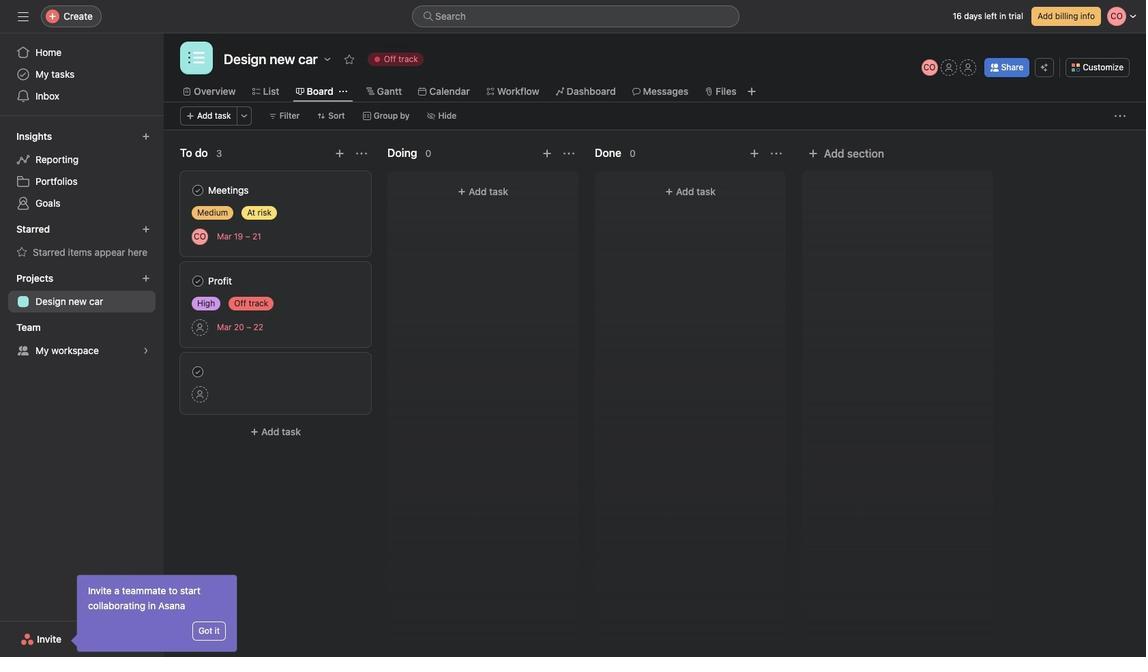 Task type: locate. For each thing, give the bounding box(es) containing it.
0 vertical spatial mark complete image
[[190, 273, 206, 289]]

0 horizontal spatial add task image
[[542, 148, 553, 159]]

ask ai image
[[1041, 63, 1050, 72]]

see details, my workspace image
[[142, 347, 150, 355]]

global element
[[0, 33, 164, 115]]

add to starred image
[[344, 54, 355, 65]]

add task image
[[542, 148, 553, 159], [750, 148, 761, 159]]

more actions image
[[240, 112, 248, 120]]

1 vertical spatial mark complete checkbox
[[190, 364, 206, 380]]

mark complete image
[[190, 273, 206, 289], [190, 364, 206, 380]]

tooltip
[[73, 576, 237, 652]]

teams element
[[0, 315, 164, 365]]

0 vertical spatial mark complete checkbox
[[190, 273, 206, 289]]

2 mark complete image from the top
[[190, 364, 206, 380]]

tab actions image
[[339, 87, 347, 96]]

new insights image
[[142, 132, 150, 141]]

1 horizontal spatial add task image
[[750, 148, 761, 159]]

list box
[[412, 5, 740, 27]]

1 vertical spatial mark complete image
[[190, 364, 206, 380]]

add task image
[[335, 148, 345, 159]]

add tab image
[[747, 86, 758, 97]]

mark complete image
[[190, 182, 206, 199]]

Mark complete checkbox
[[190, 273, 206, 289], [190, 364, 206, 380]]

1 mark complete image from the top
[[190, 273, 206, 289]]

starred element
[[0, 217, 164, 266]]



Task type: describe. For each thing, give the bounding box(es) containing it.
1 mark complete checkbox from the top
[[190, 273, 206, 289]]

list image
[[188, 50, 205, 66]]

hide sidebar image
[[18, 11, 29, 22]]

toggle assignee popover image
[[192, 228, 208, 245]]

2 add task image from the left
[[750, 148, 761, 159]]

mark complete image for second mark complete checkbox from the bottom
[[190, 273, 206, 289]]

more actions image
[[1116, 111, 1126, 122]]

projects element
[[0, 266, 164, 315]]

manage project members image
[[922, 59, 939, 76]]

mark complete image for 1st mark complete checkbox from the bottom
[[190, 364, 206, 380]]

Mark complete checkbox
[[190, 182, 206, 199]]

more section actions image
[[356, 148, 367, 159]]

2 mark complete checkbox from the top
[[190, 364, 206, 380]]

insights element
[[0, 124, 164, 217]]

add items to starred image
[[142, 225, 150, 233]]

1 add task image from the left
[[542, 148, 553, 159]]

new project or portfolio image
[[142, 274, 150, 283]]



Task type: vqa. For each thing, say whether or not it's contained in the screenshot.
'Bulleted List' image at the right of the page
no



